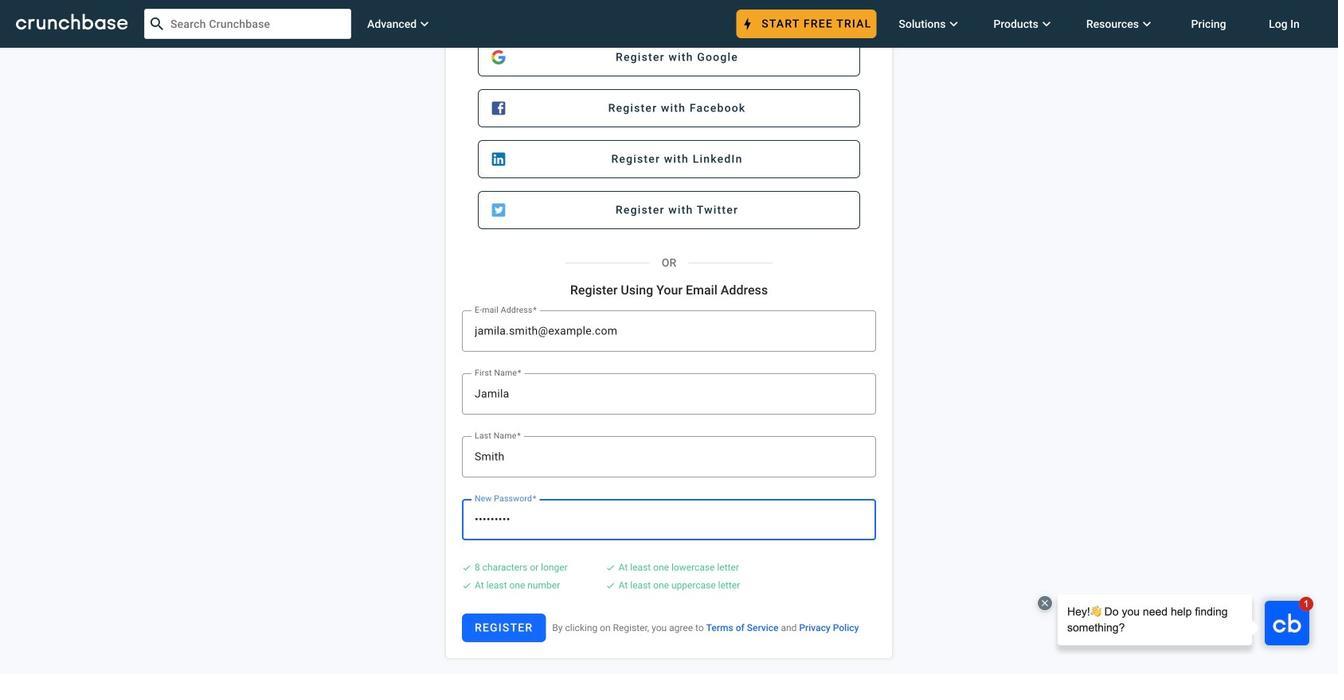 Task type: locate. For each thing, give the bounding box(es) containing it.
None email field
[[475, 322, 863, 341]]

tab panel
[[446, 0, 892, 659]]

None text field
[[475, 448, 863, 467]]

Search Crunchbase field
[[144, 9, 351, 39]]

None password field
[[475, 511, 863, 530]]

None text field
[[475, 385, 863, 404]]



Task type: vqa. For each thing, say whether or not it's contained in the screenshot.
the search crunchbase field
yes



